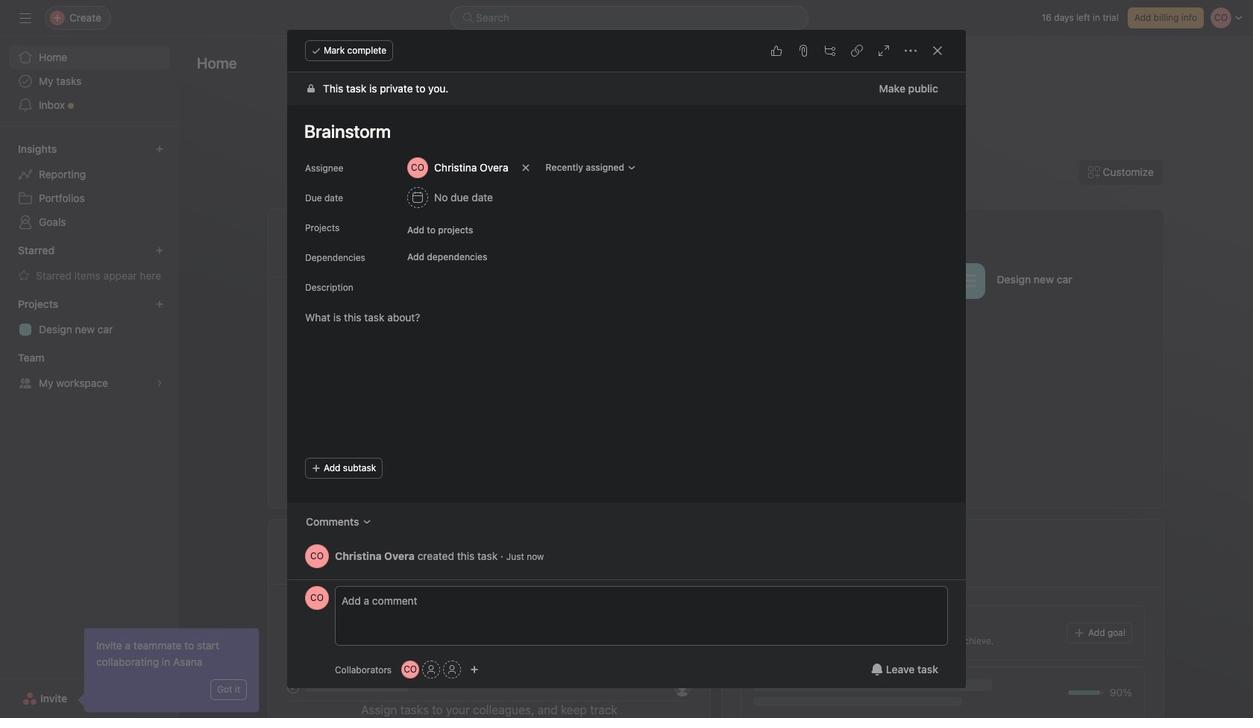 Task type: locate. For each thing, give the bounding box(es) containing it.
0 likes. click to like this task image
[[771, 45, 783, 57]]

copy task link image
[[852, 45, 863, 57]]

main content
[[287, 72, 966, 587]]

hide sidebar image
[[19, 12, 31, 24]]

brainstorm dialog
[[287, 30, 966, 689]]

tooltip
[[80, 629, 259, 713]]

list item
[[747, 262, 784, 300]]

attachments: add a file to this task, brainstorm image
[[798, 45, 810, 57]]

more actions for this task image
[[905, 45, 917, 57]]

add subtask image
[[825, 45, 837, 57]]

add or remove collaborators image
[[402, 661, 420, 679], [470, 666, 479, 675]]

teams element
[[0, 345, 179, 399]]

Task Name text field
[[295, 114, 949, 149]]

list box
[[451, 6, 809, 30]]

close task pane image
[[932, 45, 944, 57]]



Task type: vqa. For each thing, say whether or not it's contained in the screenshot.
More actions for this task icon
yes



Task type: describe. For each thing, give the bounding box(es) containing it.
open user profile image
[[305, 587, 329, 610]]

full screen image
[[878, 45, 890, 57]]

add profile photo image
[[287, 222, 323, 258]]

starred element
[[0, 237, 179, 291]]

0 horizontal spatial add or remove collaborators image
[[402, 661, 420, 679]]

projects element
[[0, 291, 179, 345]]

Mark complete checkbox
[[284, 318, 302, 336]]

1 horizontal spatial add or remove collaborators image
[[470, 666, 479, 675]]

comments image
[[362, 518, 371, 527]]

remove assignee image
[[521, 163, 530, 172]]

insights element
[[0, 136, 179, 237]]

list image
[[959, 272, 977, 290]]

mark complete image
[[284, 318, 302, 336]]

open user profile image
[[305, 545, 329, 569]]

global element
[[0, 37, 179, 126]]



